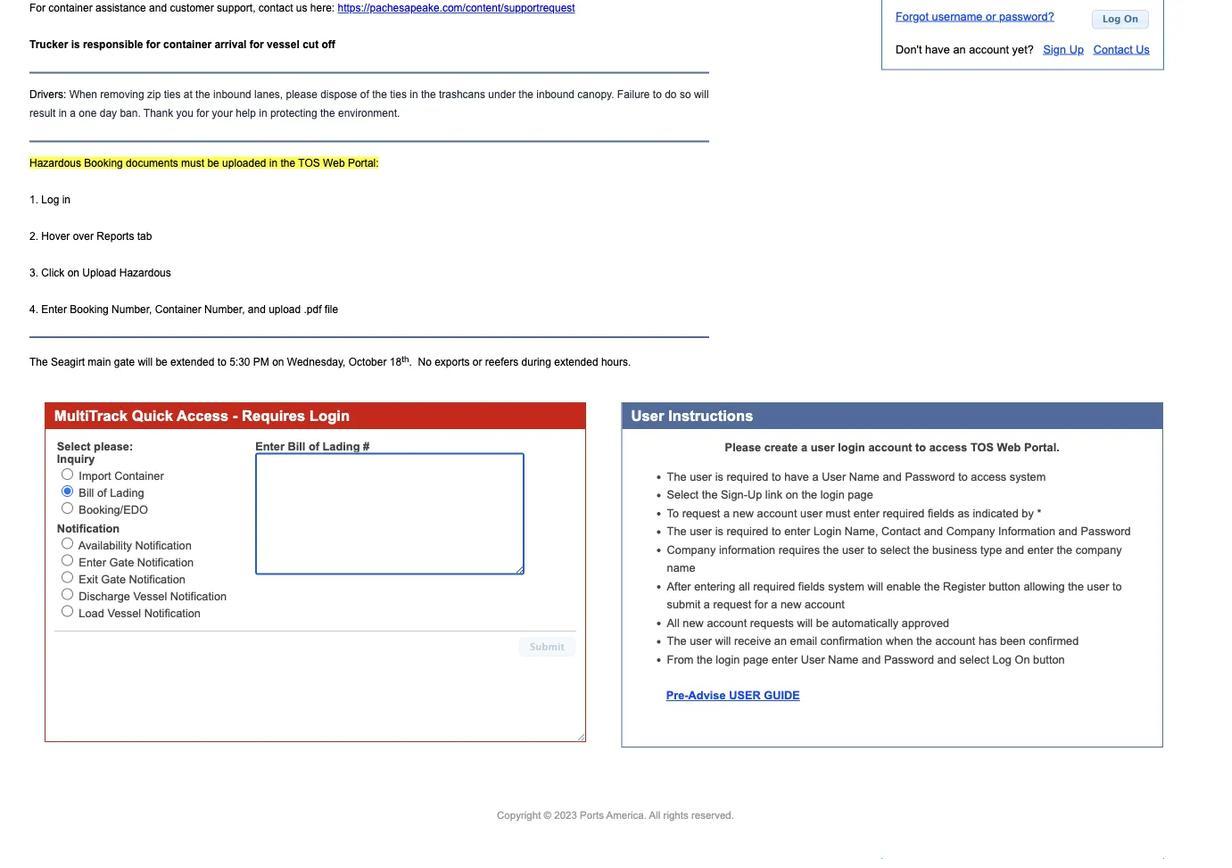 Task type: locate. For each thing, give the bounding box(es) containing it.
in
[[410, 88, 418, 100], [59, 107, 67, 119], [259, 107, 267, 119], [269, 157, 278, 169], [62, 193, 71, 205]]

reports
[[97, 230, 134, 242]]

1 horizontal spatial button
[[1034, 653, 1066, 666]]

1 horizontal spatial system
[[1010, 470, 1046, 483]]

1 horizontal spatial be
[[207, 157, 219, 169]]

web left portal.
[[998, 441, 1021, 453]]

off
[[322, 39, 335, 51]]

1 horizontal spatial or
[[986, 10, 997, 22]]

wednesday,
[[287, 356, 346, 368]]

1 vertical spatial access
[[972, 470, 1007, 483]]

be
[[207, 157, 219, 169], [156, 356, 168, 368], [817, 617, 829, 629]]

1 vertical spatial contact
[[882, 525, 921, 538]]

instructions
[[669, 408, 754, 424]]

zip
[[147, 88, 161, 100]]

company
[[947, 525, 996, 538], [667, 544, 716, 556]]

0 horizontal spatial enter
[[41, 303, 67, 315]]

user up name, on the right of the page
[[822, 470, 846, 483]]

guide
[[764, 689, 801, 702]]

1 vertical spatial web
[[998, 441, 1021, 453]]

the up to
[[667, 470, 687, 483]]

and up company
[[1059, 525, 1078, 538]]

indicated
[[973, 507, 1019, 520]]

of inside when removing zip ties at the inbound lanes, please dispose of the ties in the trashcans under the inbound canopy. failure to do so will result in a one day ban. thank you for your help in protecting the environment.
[[361, 88, 369, 100]]

0 vertical spatial name
[[850, 470, 880, 483]]

0 vertical spatial button
[[989, 580, 1021, 593]]

on up "contact us" link
[[1125, 13, 1139, 25]]

1 vertical spatial vessel
[[107, 607, 141, 620]]

0 horizontal spatial or
[[473, 356, 482, 368]]

is up information
[[716, 525, 724, 538]]

receive
[[735, 635, 771, 647]]

0 vertical spatial enter
[[41, 303, 67, 315]]

requests
[[751, 617, 794, 629]]

1 vertical spatial gate
[[101, 573, 126, 586]]

1 vertical spatial log
[[41, 193, 59, 205]]

the
[[196, 88, 210, 100], [372, 88, 387, 100], [421, 88, 436, 100], [519, 88, 534, 100], [320, 107, 335, 119], [281, 157, 296, 169], [702, 489, 718, 501], [802, 489, 818, 501], [824, 544, 839, 556], [914, 544, 930, 556], [1057, 544, 1073, 556], [925, 580, 940, 593], [1069, 580, 1085, 593], [917, 635, 933, 647], [697, 653, 713, 666]]

enter right the 4.
[[41, 303, 67, 315]]

login
[[310, 408, 350, 424], [814, 525, 842, 538]]

the down dispose
[[320, 107, 335, 119]]

0 vertical spatial an
[[954, 43, 966, 55]]

log right 1. at the left top of the page
[[41, 193, 59, 205]]

discharge
[[79, 590, 130, 603]]

user
[[811, 441, 835, 453], [690, 470, 712, 483], [801, 507, 823, 520], [690, 525, 712, 538], [843, 544, 865, 556], [1088, 580, 1110, 593], [690, 635, 712, 647]]

fields down requires
[[799, 580, 825, 593]]

be inside the seagirt main gate will be extended to 5:30 pm on wednesday, october 18 th .  no exports or reefers during extended hours.
[[156, 356, 168, 368]]

canopy.
[[578, 88, 615, 100]]

for inside the user is required to have a user name and password to access system select the sign-up link on the login page to request a new account user must enter required fields as indicated by * the user is required to enter login name, contact and company information and password company information requires the user to select the business type and enter the company name after entering all required fields system will enable the register button allowing the user to submit a request for a new account all new account requests will be automatically approved the user will receive an email confirmation when the account has been confirmed from the login page enter user name and password and select log on button
[[755, 598, 768, 611]]

for right you
[[197, 107, 209, 119]]

0 horizontal spatial new
[[683, 617, 704, 629]]

1 vertical spatial all
[[649, 809, 661, 821]]

on inside the seagirt main gate will be extended to 5:30 pm on wednesday, october 18 th .  no exports or reefers during extended hours.
[[272, 356, 284, 368]]

1 vertical spatial on
[[272, 356, 284, 368]]

0 horizontal spatial must
[[181, 157, 205, 169]]

a up requests
[[771, 598, 778, 611]]

the down approved
[[917, 635, 933, 647]]

©
[[544, 809, 552, 821]]

1 horizontal spatial company
[[947, 525, 996, 538]]

1 vertical spatial new
[[781, 598, 802, 611]]

copyright
[[497, 809, 541, 821]]

0 vertical spatial user
[[632, 408, 665, 424]]

booking left "documents"
[[84, 157, 123, 169]]

of down import
[[97, 487, 107, 499]]

1 horizontal spatial container
[[163, 39, 212, 51]]

a
[[70, 107, 76, 119], [802, 441, 808, 453], [813, 470, 819, 483], [724, 507, 730, 520], [704, 598, 710, 611], [771, 598, 778, 611]]

removing
[[100, 88, 144, 100]]

the left trashcans
[[421, 88, 436, 100]]

all inside the user is required to have a user name and password to access system select the sign-up link on the login page to request a new account user must enter required fields as indicated by * the user is required to enter login name, contact and company information and password company information requires the user to select the business type and enter the company name after entering all required fields system will enable the register button allowing the user to submit a request for a new account all new account requests will be automatically approved the user will receive an email confirmation when the account has been confirmed from the login page enter user name and password and select log on button
[[667, 617, 680, 629]]

web for portal:
[[323, 157, 345, 169]]

required up 'sign-'
[[727, 470, 769, 483]]

will inside when removing zip ties at the inbound lanes, please dispose of the ties in the trashcans under the inbound canopy. failure to do so will result in a one day ban. thank you for your help in protecting the environment.
[[694, 88, 709, 100]]

2 inbound from the left
[[537, 88, 575, 100]]

select up inquiry
[[57, 440, 91, 452]]

confirmation
[[821, 635, 883, 647]]

number, up 5:30
[[205, 303, 245, 315]]

0 horizontal spatial contact
[[882, 525, 921, 538]]

lading
[[323, 440, 360, 452], [110, 487, 144, 499]]

2 horizontal spatial on
[[786, 489, 799, 501]]

1 vertical spatial of
[[309, 440, 320, 452]]

don't have an account yet? sign up
[[896, 43, 1085, 55]]

an down username
[[954, 43, 966, 55]]

environment.
[[338, 107, 400, 119]]

0 horizontal spatial select
[[57, 440, 91, 452]]

an down requests
[[775, 635, 787, 647]]

exit gate notification
[[79, 573, 186, 586]]

booking
[[84, 157, 123, 169], [70, 303, 109, 315]]

ties up environment.
[[390, 88, 407, 100]]

None radio
[[61, 485, 73, 497], [61, 502, 73, 514], [61, 555, 73, 567], [61, 572, 73, 584], [61, 485, 73, 497], [61, 502, 73, 514], [61, 555, 73, 567], [61, 572, 73, 584]]

1 horizontal spatial new
[[733, 507, 754, 520]]

to inside when removing zip ties at the inbound lanes, please dispose of the ties in the trashcans under the inbound canopy. failure to do so will result in a one day ban. thank you for your help in protecting the environment.
[[653, 88, 662, 100]]

when removing zip ties at the inbound lanes, please dispose of the ties in the trashcans under the inbound canopy. failure to do so will result in a one day ban. thank you for your help in protecting the environment.
[[29, 88, 709, 119]]

hazardous down tab
[[119, 267, 171, 279]]

extended right during
[[555, 356, 599, 368]]

0 horizontal spatial company
[[667, 544, 716, 556]]

1 horizontal spatial select
[[667, 489, 699, 501]]

on right click
[[68, 267, 79, 279]]

1 horizontal spatial on
[[1125, 13, 1139, 25]]

0 vertical spatial fields
[[928, 507, 955, 520]]

.pdf
[[304, 303, 322, 315]]

notification for enter gate notification
[[137, 556, 194, 569]]

0 vertical spatial new
[[733, 507, 754, 520]]

will
[[694, 88, 709, 100], [138, 356, 153, 368], [868, 580, 884, 593], [798, 617, 813, 629], [716, 635, 731, 647]]

portal.
[[1025, 441, 1060, 453]]

1 vertical spatial login
[[814, 525, 842, 538]]

up left link
[[748, 489, 763, 501]]

gate
[[109, 556, 134, 569], [101, 573, 126, 586]]

bill down requires
[[288, 440, 306, 452]]

notification up availability
[[57, 522, 120, 535]]

login up requires
[[814, 525, 842, 538]]

2 vertical spatial user
[[801, 653, 825, 666]]

the inside the seagirt main gate will be extended to 5:30 pm on wednesday, october 18 th .  no exports or reefers during extended hours.
[[29, 356, 48, 368]]

4.
[[29, 303, 38, 315]]

0 horizontal spatial tos
[[298, 157, 320, 169]]

1 vertical spatial up
[[748, 489, 763, 501]]

1 vertical spatial or
[[473, 356, 482, 368]]

access up indicated
[[972, 470, 1007, 483]]

select
[[881, 544, 911, 556], [960, 653, 990, 666]]

be left uploaded
[[207, 157, 219, 169]]

user instructions
[[632, 408, 754, 424]]

register
[[944, 580, 986, 593]]

file
[[325, 303, 338, 315]]

1 vertical spatial have
[[785, 470, 810, 483]]

1 horizontal spatial on
[[272, 356, 284, 368]]

all
[[739, 580, 751, 593]]

container down customer
[[163, 39, 212, 51]]

name down the please create a user login account to access tos web portal. at the bottom right of page
[[850, 470, 880, 483]]

request right to
[[683, 507, 721, 520]]

0 vertical spatial up
[[1070, 43, 1085, 55]]

must up name, on the right of the page
[[826, 507, 851, 520]]

vessel for discharge
[[133, 590, 167, 603]]

enter up name, on the right of the page
[[854, 507, 880, 520]]

pm
[[253, 356, 269, 368]]

for up requests
[[755, 598, 768, 611]]

1 horizontal spatial web
[[998, 441, 1021, 453]]

0 horizontal spatial extended
[[171, 356, 215, 368]]

dispose
[[321, 88, 358, 100]]

in right help
[[259, 107, 267, 119]]

enter down requires
[[255, 440, 285, 452]]

select down has
[[960, 653, 990, 666]]

0 vertical spatial all
[[667, 617, 680, 629]]

1 horizontal spatial contact
[[1094, 43, 1133, 55]]

0 horizontal spatial access
[[930, 441, 968, 453]]

0 horizontal spatial up
[[748, 489, 763, 501]]

notification up discharge vessel notification
[[129, 573, 186, 586]]

0 horizontal spatial web
[[323, 157, 345, 169]]

vessel up load vessel notification
[[133, 590, 167, 603]]

confirmed
[[1029, 635, 1079, 647]]

1 horizontal spatial bill
[[288, 440, 306, 452]]

0 vertical spatial be
[[207, 157, 219, 169]]

1 vertical spatial lading
[[110, 487, 144, 499]]

the
[[29, 356, 48, 368], [667, 470, 687, 483], [667, 525, 687, 538], [667, 635, 687, 647]]

on inside button
[[1125, 13, 1139, 25]]

container down 3. click on upload hazardous
[[155, 303, 202, 315]]

log up "contact us" link
[[1103, 13, 1121, 25]]

must
[[181, 157, 205, 169], [826, 507, 851, 520]]

ties left at
[[164, 88, 181, 100]]

inbound
[[213, 88, 252, 100], [537, 88, 575, 100]]

enter up "exit"
[[79, 556, 106, 569]]

on
[[1125, 13, 1139, 25], [1015, 653, 1031, 666]]

name down confirmation
[[829, 653, 859, 666]]

0 vertical spatial select
[[57, 440, 91, 452]]

tos left portal.
[[971, 441, 994, 453]]

company down as
[[947, 525, 996, 538]]

user right create
[[811, 441, 835, 453]]

the right enable
[[925, 580, 940, 593]]

inbound left the "canopy."
[[537, 88, 575, 100]]

import
[[79, 470, 111, 482]]

1 vertical spatial an
[[775, 635, 787, 647]]

2 vertical spatial be
[[817, 617, 829, 629]]

hazardous up 1. log in
[[29, 157, 81, 169]]

lading down import container
[[110, 487, 144, 499]]

thank
[[144, 107, 173, 119]]

in right uploaded
[[269, 157, 278, 169]]

0 vertical spatial web
[[323, 157, 345, 169]]

1 vertical spatial hazardous
[[119, 267, 171, 279]]

1 vertical spatial must
[[826, 507, 851, 520]]

1 vertical spatial request
[[714, 598, 752, 611]]

uploaded
[[222, 157, 266, 169]]

contact inside the user is required to have a user name and password to access system select the sign-up link on the login page to request a new account user must enter required fields as indicated by * the user is required to enter login name, contact and company information and password company information requires the user to select the business type and enter the company name after entering all required fields system will enable the register button allowing the user to submit a request for a new account all new account requests will be automatically approved the user will receive an email confirmation when the account has been confirmed from the login page enter user name and password and select log on button
[[882, 525, 921, 538]]

quick
[[132, 408, 173, 424]]

is up 'sign-'
[[716, 470, 724, 483]]

1 vertical spatial container
[[163, 39, 212, 51]]

access inside the user is required to have a user name and password to access system select the sign-up link on the login page to request a new account user must enter required fields as indicated by * the user is required to enter login name, contact and company information and password company information requires the user to select the business type and enter the company name after entering all required fields system will enable the register button allowing the user to submit a request for a new account all new account requests will be automatically approved the user will receive an email confirmation when the account has been confirmed from the login page enter user name and password and select log on button
[[972, 470, 1007, 483]]

tab
[[137, 230, 152, 242]]

0 vertical spatial system
[[1010, 470, 1046, 483]]

vessel
[[133, 590, 167, 603], [107, 607, 141, 620]]

login right create
[[838, 441, 866, 453]]

log down 'been'
[[993, 653, 1012, 666]]

password up company
[[1081, 525, 1132, 538]]

log inside the user is required to have a user name and password to access system select the sign-up link on the login page to request a new account user must enter required fields as indicated by * the user is required to enter login name, contact and company information and password company information requires the user to select the business type and enter the company name after entering all required fields system will enable the register button allowing the user to submit a request for a new account all new account requests will be automatically approved the user will receive an email confirmation when the account has been confirmed from the login page enter user name and password and select log on button
[[993, 653, 1012, 666]]

bill of lading
[[79, 487, 144, 499]]

on right pm
[[272, 356, 284, 368]]

gripsmall diagonal se image
[[574, 730, 585, 741]]

and left customer
[[149, 2, 167, 14]]

forgot username or password?
[[896, 10, 1055, 22]]

3. click on upload hazardous
[[29, 267, 171, 279]]

enter down email
[[772, 653, 798, 666]]

request
[[683, 507, 721, 520], [714, 598, 752, 611]]

2 number, from the left
[[205, 303, 245, 315]]

enter for enter bill of lading #
[[255, 440, 285, 452]]

1 vertical spatial be
[[156, 356, 168, 368]]

october
[[349, 356, 387, 368]]

is
[[71, 39, 80, 51], [716, 470, 724, 483], [716, 525, 724, 538]]

notification
[[57, 522, 120, 535], [135, 539, 192, 552], [137, 556, 194, 569], [129, 573, 186, 586], [170, 590, 227, 603], [144, 607, 201, 620]]

1 horizontal spatial log
[[993, 653, 1012, 666]]

0 vertical spatial container
[[48, 2, 93, 14]]

request down all
[[714, 598, 752, 611]]

hazardous
[[29, 157, 81, 169], [119, 267, 171, 279]]

select up enable
[[881, 544, 911, 556]]

0 vertical spatial hazardous
[[29, 157, 81, 169]]

gate for exit
[[101, 573, 126, 586]]

container
[[155, 303, 202, 315], [114, 470, 164, 482]]

requires
[[779, 544, 820, 556]]

bill down import
[[79, 487, 94, 499]]

0 horizontal spatial be
[[156, 356, 168, 368]]

company up name
[[667, 544, 716, 556]]

the user is required to have a user name and password to access system select the sign-up link on the login page to request a new account user must enter required fields as indicated by * the user is required to enter login name, contact and company information and password company information requires the user to select the business type and enter the company name after entering all required fields system will enable the register button allowing the user to submit a request for a new account all new account requests will be automatically approved the user will receive an email confirmation when the account has been confirmed from the login page enter user name and password and select log on button
[[667, 470, 1132, 666]]

None radio
[[61, 468, 73, 480], [61, 538, 73, 550], [61, 589, 73, 600], [61, 606, 73, 617], [61, 468, 73, 480], [61, 538, 73, 550], [61, 589, 73, 600], [61, 606, 73, 617]]

1 vertical spatial on
[[1015, 653, 1031, 666]]

0 horizontal spatial hazardous
[[29, 157, 81, 169]]

sign-
[[721, 489, 748, 501]]

or left reefers
[[473, 356, 482, 368]]

page down the 'receive'
[[744, 653, 769, 666]]

contact right name, on the right of the page
[[882, 525, 921, 538]]

1 vertical spatial booking
[[70, 303, 109, 315]]

of
[[361, 88, 369, 100], [309, 440, 320, 452], [97, 487, 107, 499]]

and
[[149, 2, 167, 14], [248, 303, 266, 315], [883, 470, 902, 483], [925, 525, 944, 538], [1059, 525, 1078, 538], [1006, 544, 1025, 556], [862, 653, 881, 666], [938, 653, 957, 666]]

login up name, on the right of the page
[[821, 489, 845, 501]]

1 ties from the left
[[164, 88, 181, 100]]

1 horizontal spatial must
[[826, 507, 851, 520]]

so
[[680, 88, 691, 100]]

0 vertical spatial page
[[848, 489, 874, 501]]

booking/edo notification
[[57, 504, 148, 535]]

1 vertical spatial company
[[667, 544, 716, 556]]

over
[[73, 230, 94, 242]]

up
[[1070, 43, 1085, 55], [748, 489, 763, 501]]

do
[[665, 88, 677, 100]]

0 vertical spatial login
[[310, 408, 350, 424]]

new
[[733, 507, 754, 520], [781, 598, 802, 611], [683, 617, 704, 629]]

reserved.
[[692, 809, 735, 821]]

0 horizontal spatial fields
[[799, 580, 825, 593]]

the left business
[[914, 544, 930, 556]]

user left the "instructions" at the top right
[[632, 408, 665, 424]]

0 vertical spatial gate
[[109, 556, 134, 569]]

gate for enter
[[109, 556, 134, 569]]

login down the 'receive'
[[716, 653, 740, 666]]

when
[[69, 88, 97, 100]]

1 horizontal spatial inbound
[[537, 88, 575, 100]]

during
[[522, 356, 552, 368]]

0 vertical spatial bill
[[288, 440, 306, 452]]

inbound up your
[[213, 88, 252, 100]]

the right allowing
[[1069, 580, 1085, 593]]

required
[[727, 470, 769, 483], [883, 507, 925, 520], [727, 525, 769, 538], [754, 580, 796, 593]]

0 vertical spatial log
[[1103, 13, 1121, 25]]

None text field
[[255, 453, 525, 575]]

and down the please create a user login account to access tos web portal. at the bottom right of page
[[883, 470, 902, 483]]

will right gate
[[138, 356, 153, 368]]

enter up requires
[[785, 525, 811, 538]]

is right trucker
[[71, 39, 80, 51]]

have right don't at the top right of page
[[926, 43, 951, 55]]

1 horizontal spatial all
[[667, 617, 680, 629]]

gate up discharge
[[101, 573, 126, 586]]

1 horizontal spatial number,
[[205, 303, 245, 315]]

0 horizontal spatial system
[[829, 580, 865, 593]]

button down confirmed
[[1034, 653, 1066, 666]]

password down the please create a user login account to access tos web portal. at the bottom right of page
[[905, 470, 956, 483]]

2 horizontal spatial enter
[[255, 440, 285, 452]]

0 vertical spatial vessel
[[133, 590, 167, 603]]

1 horizontal spatial extended
[[555, 356, 599, 368]]

button down type in the right bottom of the page
[[989, 580, 1021, 593]]

the left seagirt
[[29, 356, 48, 368]]

fields left as
[[928, 507, 955, 520]]



Task type: vqa. For each thing, say whether or not it's contained in the screenshot.
Pm,
no



Task type: describe. For each thing, give the bounding box(es) containing it.
to
[[667, 507, 679, 520]]

will left enable
[[868, 580, 884, 593]]

notification up enter gate notification
[[135, 539, 192, 552]]

automatically
[[832, 617, 899, 629]]

exit
[[79, 573, 98, 586]]

the right from
[[697, 653, 713, 666]]

web for portal.
[[998, 441, 1021, 453]]

yet?
[[1013, 43, 1034, 55]]

and down confirmation
[[862, 653, 881, 666]]

booking/edo
[[79, 504, 148, 516]]

when
[[886, 635, 914, 647]]

have inside the user is required to have a user name and password to access system select the sign-up link on the login page to request a new account user must enter required fields as indicated by * the user is required to enter login name, contact and company information and password company information requires the user to select the business type and enter the company name after entering all required fields system will enable the register button allowing the user to submit a request for a new account all new account requests will be automatically approved the user will receive an email confirmation when the account has been confirmed from the login page enter user name and password and select log on button
[[785, 470, 810, 483]]

click
[[41, 267, 65, 279]]

arrival
[[215, 39, 247, 51]]

a down the entering
[[704, 598, 710, 611]]

notification for discharge vessel notification
[[170, 590, 227, 603]]

for right arrival
[[250, 39, 264, 51]]

lanes,
[[255, 88, 283, 100]]

load vessel notification
[[79, 607, 201, 620]]

for right responsible
[[146, 39, 160, 51]]

copyright © 2023 ports america. all rights reserved.
[[497, 809, 735, 821]]

0 horizontal spatial container
[[48, 2, 93, 14]]

please:
[[94, 440, 133, 452]]

load
[[79, 607, 104, 620]]

the left 'sign-'
[[702, 489, 718, 501]]

and down approved
[[938, 653, 957, 666]]

0 vertical spatial request
[[683, 507, 721, 520]]

2.
[[29, 230, 38, 242]]

hazardous booking documents must be uploaded in the tos web portal:
[[29, 157, 379, 169]]

0 vertical spatial on
[[68, 267, 79, 279]]

1 horizontal spatial an
[[954, 43, 966, 55]]

1 vertical spatial password
[[1081, 525, 1132, 538]]

0 horizontal spatial button
[[989, 580, 1021, 593]]

name,
[[845, 525, 879, 538]]

vessel
[[267, 39, 300, 51]]

1 horizontal spatial page
[[848, 489, 874, 501]]

inquiry
[[57, 453, 95, 465]]

1. log in
[[29, 193, 71, 205]]

1 horizontal spatial lading
[[323, 440, 360, 452]]

and up business
[[925, 525, 944, 538]]

the right at
[[196, 88, 210, 100]]

contact us
[[1094, 43, 1151, 55]]

1 vertical spatial container
[[114, 470, 164, 482]]

1 vertical spatial is
[[716, 470, 724, 483]]

the right under
[[519, 88, 534, 100]]

https://pachesapeake.com/content/supportrequest link
[[338, 2, 575, 14]]

upload
[[269, 303, 301, 315]]

as
[[958, 507, 970, 520]]

or inside the seagirt main gate will be extended to 5:30 pm on wednesday, october 18 th .  no exports or reefers during extended hours.
[[473, 356, 482, 368]]

information
[[999, 525, 1056, 538]]

username
[[932, 10, 983, 22]]

your
[[212, 107, 233, 119]]

user up requires
[[801, 507, 823, 520]]

assistance
[[96, 2, 146, 14]]

hover
[[41, 230, 70, 242]]

responsible
[[83, 39, 143, 51]]

4. enter booking number, container number, and upload .pdf file
[[29, 303, 338, 315]]

must inside the user is required to have a user name and password to access system select the sign-up link on the login page to request a new account user must enter required fields as indicated by * the user is required to enter login name, contact and company information and password company information requires the user to select the business type and enter the company name after entering all required fields system will enable the register button allowing the user to submit a request for a new account all new account requests will be automatically approved the user will receive an email confirmation when the account has been confirmed from the login page enter user name and password and select log on button
[[826, 507, 851, 520]]

will left the 'receive'
[[716, 635, 731, 647]]

us
[[296, 2, 308, 14]]

0 vertical spatial have
[[926, 43, 951, 55]]

#
[[363, 440, 370, 452]]

import container
[[79, 470, 164, 482]]

log on button
[[1093, 10, 1150, 29]]

0 horizontal spatial log
[[41, 193, 59, 205]]

0 vertical spatial booking
[[84, 157, 123, 169]]

tos for access
[[971, 441, 994, 453]]

2. hover over reports tab
[[29, 230, 152, 242]]

enter bill of lading #
[[255, 440, 370, 452]]

0 horizontal spatial of
[[97, 487, 107, 499]]

for inside when removing zip ties at the inbound lanes, please dispose of the ties in the trashcans under the inbound canopy. failure to do so will result in a one day ban. thank you for your help in protecting the environment.
[[197, 107, 209, 119]]

1 inbound from the left
[[213, 88, 252, 100]]

forgot username or password? link
[[896, 10, 1055, 22]]

vessel for load
[[107, 607, 141, 620]]

enter down the information
[[1028, 544, 1054, 556]]

2 vertical spatial login
[[716, 653, 740, 666]]

1 horizontal spatial of
[[309, 440, 320, 452]]

1 vertical spatial user
[[822, 470, 846, 483]]

submit
[[530, 641, 565, 653]]

the left company
[[1057, 544, 1073, 556]]

1.
[[29, 193, 38, 205]]

submit button
[[520, 638, 576, 657]]

2 ties from the left
[[390, 88, 407, 100]]

login inside the user is required to have a user name and password to access system select the sign-up link on the login page to request a new account user must enter required fields as indicated by * the user is required to enter login name, contact and company information and password company information requires the user to select the business type and enter the company name after entering all required fields system will enable the register button allowing the user to submit a request for a new account all new account requests will be automatically approved the user will receive an email confirmation when the account has been confirmed from the login page enter user name and password and select log on button
[[814, 525, 842, 538]]

1 extended from the left
[[171, 356, 215, 368]]

1 number, from the left
[[112, 303, 152, 315]]

0 horizontal spatial bill
[[79, 487, 94, 499]]

1 vertical spatial name
[[829, 653, 859, 666]]

tos for the
[[298, 157, 320, 169]]

approved
[[902, 617, 950, 629]]

1 vertical spatial page
[[744, 653, 769, 666]]

0 vertical spatial is
[[71, 39, 80, 51]]

2 extended from the left
[[555, 356, 599, 368]]

the right requires
[[824, 544, 839, 556]]

trucker
[[29, 39, 68, 51]]

2 vertical spatial new
[[683, 617, 704, 629]]

2 vertical spatial is
[[716, 525, 724, 538]]

result
[[29, 107, 56, 119]]

be inside the user is required to have a user name and password to access system select the sign-up link on the login page to request a new account user must enter required fields as indicated by * the user is required to enter login name, contact and company information and password company information requires the user to select the business type and enter the company name after entering all required fields system will enable the register button allowing the user to submit a request for a new account all new account requests will be automatically approved the user will receive an email confirmation when the account has been confirmed from the login page enter user name and password and select log on button
[[817, 617, 829, 629]]

1 horizontal spatial fields
[[928, 507, 955, 520]]

advise
[[689, 689, 726, 702]]

after
[[667, 580, 691, 593]]

will inside the seagirt main gate will be extended to 5:30 pm on wednesday, october 18 th .  no exports or reefers during extended hours.
[[138, 356, 153, 368]]

in right result
[[59, 107, 67, 119]]

please
[[286, 88, 318, 100]]

the up environment.
[[372, 88, 387, 100]]

5:30
[[230, 356, 250, 368]]

day
[[100, 107, 117, 119]]

0 vertical spatial or
[[986, 10, 997, 22]]

company
[[1076, 544, 1123, 556]]

a up requires
[[813, 470, 819, 483]]

user down company
[[1088, 580, 1110, 593]]

user up name
[[690, 525, 712, 538]]

seagirt
[[51, 356, 85, 368]]

1 horizontal spatial hazardous
[[119, 267, 171, 279]]

a down 'sign-'
[[724, 507, 730, 520]]

enter for enter gate notification
[[79, 556, 106, 569]]

up inside the user is required to have a user name and password to access system select the sign-up link on the login page to request a new account user must enter required fields as indicated by * the user is required to enter login name, contact and company information and password company information requires the user to select the business type and enter the company name after entering all required fields system will enable the register button allowing the user to submit a request for a new account all new account requests will be automatically approved the user will receive an email confirmation when the account has been confirmed from the login page enter user name and password and select log on button
[[748, 489, 763, 501]]

trashcans
[[439, 88, 486, 100]]

contact
[[259, 2, 293, 14]]

in right 1. at the left top of the page
[[62, 193, 71, 205]]

us
[[1137, 43, 1151, 55]]

0 horizontal spatial login
[[310, 408, 350, 424]]

user down name, on the right of the page
[[843, 544, 865, 556]]

customer
[[170, 2, 214, 14]]

user down user instructions
[[690, 470, 712, 483]]

user
[[729, 689, 761, 702]]

1 vertical spatial system
[[829, 580, 865, 593]]

been
[[1001, 635, 1026, 647]]

type
[[981, 544, 1003, 556]]

enable
[[887, 580, 921, 593]]

pre-advise user guide
[[667, 689, 801, 702]]

a right create
[[802, 441, 808, 453]]

no
[[418, 356, 432, 368]]

an inside the user is required to have a user name and password to access system select the sign-up link on the login page to request a new account user must enter required fields as indicated by * the user is required to enter login name, contact and company information and password company information requires the user to select the business type and enter the company name after entering all required fields system will enable the register button allowing the user to submit a request for a new account all new account requests will be automatically approved the user will receive an email confirmation when the account has been confirmed from the login page enter user name and password and select log on button
[[775, 635, 787, 647]]

rights
[[664, 809, 689, 821]]

on inside the user is required to have a user name and password to access system select the sign-up link on the login page to request a new account user must enter required fields as indicated by * the user is required to enter login name, contact and company information and password company information requires the user to select the business type and enter the company name after entering all required fields system will enable the register button allowing the user to submit a request for a new account all new account requests will be automatically approved the user will receive an email confirmation when the account has been confirmed from the login page enter user name and password and select log on button
[[786, 489, 799, 501]]

required left as
[[883, 507, 925, 520]]

0 vertical spatial container
[[155, 303, 202, 315]]

select inside the user is required to have a user name and password to access system select the sign-up link on the login page to request a new account user must enter required fields as indicated by * the user is required to enter login name, contact and company information and password company information requires the user to select the business type and enter the company name after entering all required fields system will enable the register button allowing the user to submit a request for a new account all new account requests will be automatically approved the user will receive an email confirmation when the account has been confirmed from the login page enter user name and password and select log on button
[[667, 489, 699, 501]]

1 horizontal spatial select
[[960, 653, 990, 666]]

1 horizontal spatial up
[[1070, 43, 1085, 55]]

0 horizontal spatial all
[[649, 809, 661, 821]]

portal:
[[348, 157, 379, 169]]

https://pachesapeake.com/content/supportrequest
[[338, 2, 575, 14]]

the right link
[[802, 489, 818, 501]]

pre-advise user guide link
[[667, 689, 801, 702]]

select inside select please: inquiry
[[57, 440, 91, 452]]

0 vertical spatial company
[[947, 525, 996, 538]]

0 vertical spatial access
[[930, 441, 968, 453]]

required right all
[[754, 580, 796, 593]]

contact us link
[[1094, 43, 1151, 55]]

0 vertical spatial password
[[905, 470, 956, 483]]

to inside the seagirt main gate will be extended to 5:30 pm on wednesday, october 18 th .  no exports or reefers during extended hours.
[[218, 356, 227, 368]]

in left trashcans
[[410, 88, 418, 100]]

will up email
[[798, 617, 813, 629]]

2 vertical spatial password
[[885, 653, 935, 666]]

a inside when removing zip ties at the inbound lanes, please dispose of the ties in the trashcans under the inbound canopy. failure to do so will result in a one day ban. thank you for your help in protecting the environment.
[[70, 107, 76, 119]]

0 vertical spatial select
[[881, 544, 911, 556]]

america.
[[607, 809, 647, 821]]

and left upload
[[248, 303, 266, 315]]

0 vertical spatial must
[[181, 157, 205, 169]]

failure
[[618, 88, 650, 100]]

-
[[233, 408, 238, 424]]

user up from
[[690, 635, 712, 647]]

please create a user login account to access tos web portal.
[[725, 441, 1060, 453]]

the down to
[[667, 525, 687, 538]]

sign
[[1044, 43, 1067, 55]]

you
[[176, 107, 194, 119]]

and down the information
[[1006, 544, 1025, 556]]

notification for load vessel notification
[[144, 607, 201, 620]]

1 vertical spatial login
[[821, 489, 845, 501]]

multitrack
[[54, 408, 128, 424]]

required up information
[[727, 525, 769, 538]]

the up from
[[667, 635, 687, 647]]

log inside button
[[1103, 13, 1121, 25]]

notification inside booking/edo notification
[[57, 522, 120, 535]]

trucker is responsible for container arrival for vessel cut off
[[29, 39, 335, 51]]

0 vertical spatial login
[[838, 441, 866, 453]]

please
[[725, 441, 762, 453]]

0 vertical spatial contact
[[1094, 43, 1133, 55]]

log on
[[1103, 13, 1139, 25]]

hours.
[[602, 356, 631, 368]]

notification for exit gate notification
[[129, 573, 186, 586]]

availability
[[78, 539, 132, 552]]

the right uploaded
[[281, 157, 296, 169]]

on inside the user is required to have a user name and password to access system select the sign-up link on the login page to request a new account user must enter required fields as indicated by * the user is required to enter login name, contact and company information and password company information requires the user to select the business type and enter the company name after entering all required fields system will enable the register button allowing the user to submit a request for a new account all new account requests will be automatically approved the user will receive an email confirmation when the account has been confirmed from the login page enter user name and password and select log on button
[[1015, 653, 1031, 666]]

th
[[402, 354, 409, 364]]



